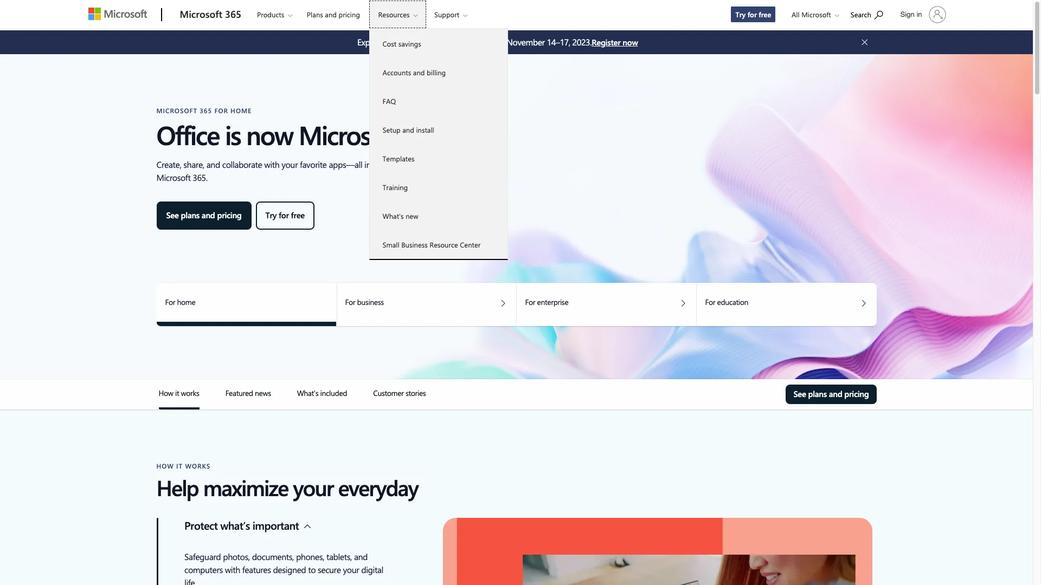 Task type: describe. For each thing, give the bounding box(es) containing it.
help maximize your everyday
[[156, 474, 418, 502]]

plans
[[307, 10, 323, 19]]

accounts
[[383, 68, 411, 77]]

see plans and pricing button inside in page navigation element
[[786, 385, 877, 405]]

0 vertical spatial see plans and pricing
[[166, 210, 242, 221]]

small business resource center
[[383, 240, 481, 249]]

templates
[[383, 154, 415, 163]]

try for free link
[[731, 6, 776, 23]]

business
[[401, 240, 428, 249]]

register now
[[592, 37, 638, 48]]

microsoft image
[[88, 8, 147, 20]]

all
[[792, 10, 800, 19]]

setup and install link
[[370, 116, 507, 144]]

templates link
[[370, 144, 507, 173]]

0 vertical spatial now
[[623, 37, 638, 48]]

accounts and billing link
[[370, 58, 507, 87]]

how it works image
[[159, 408, 199, 410]]

plans for 'see plans and pricing' button within the in page navigation element
[[808, 389, 827, 400]]

install
[[416, 125, 434, 135]]

savings
[[398, 39, 421, 48]]

what's new link
[[370, 202, 507, 231]]

1 vertical spatial 365
[[406, 117, 446, 152]]

resources button
[[369, 1, 427, 28]]

small
[[383, 240, 400, 249]]

setup
[[383, 125, 401, 135]]

365 inside microsoft 365 link
[[225, 8, 241, 21]]

billing
[[427, 68, 446, 77]]

register now link
[[592, 36, 638, 48]]

0 horizontal spatial see plans and pricing button
[[156, 202, 251, 230]]

1 horizontal spatial microsoft
[[299, 117, 400, 152]]

center
[[460, 240, 481, 249]]

pricing inside in page navigation element
[[845, 389, 869, 400]]

all microsoft button
[[783, 1, 845, 28]]

faq
[[383, 97, 396, 106]]

support
[[434, 10, 459, 19]]

products button
[[248, 1, 301, 28]]

new
[[406, 212, 419, 221]]

in
[[917, 10, 922, 18]]

see for left 'see plans and pricing' button
[[166, 210, 179, 221]]

microsoft inside all microsoft "dropdown button"
[[802, 10, 831, 19]]

training link
[[370, 173, 507, 202]]

sign
[[901, 10, 915, 18]]

plans and pricing
[[307, 10, 360, 19]]

small business resource center link
[[370, 231, 507, 259]]



Task type: locate. For each thing, give the bounding box(es) containing it.
now right 'is'
[[246, 117, 293, 152]]

2 vertical spatial pricing
[[845, 389, 869, 400]]

1 vertical spatial for
[[279, 210, 289, 221]]

365 right setup
[[406, 117, 446, 152]]

1 horizontal spatial see plans and pricing
[[794, 389, 869, 400]]

register
[[592, 37, 621, 48]]

cost savings link
[[370, 29, 507, 58]]

everyday
[[338, 474, 418, 502]]

and inside plans and pricing link
[[325, 10, 337, 19]]

2 horizontal spatial microsoft
[[802, 10, 831, 19]]

0 vertical spatial try
[[736, 10, 746, 19]]

try inside button
[[266, 210, 277, 221]]

0 horizontal spatial try for free
[[266, 210, 305, 221]]

sign in
[[901, 10, 922, 18]]

1 vertical spatial pricing
[[217, 210, 242, 221]]

0 vertical spatial see
[[166, 210, 179, 221]]

0 vertical spatial pricing
[[339, 10, 360, 19]]

try for free button
[[256, 202, 315, 230]]

0 horizontal spatial now
[[246, 117, 293, 152]]

0 vertical spatial try for free
[[736, 10, 771, 19]]

cost savings
[[383, 39, 421, 48]]

0 horizontal spatial microsoft
[[180, 8, 222, 21]]

1 horizontal spatial for
[[748, 10, 757, 19]]

now right register
[[623, 37, 638, 48]]

0 vertical spatial see plans and pricing button
[[156, 202, 251, 230]]

365 left products
[[225, 8, 241, 21]]

and inside in page navigation element
[[829, 389, 843, 400]]

0 horizontal spatial pricing
[[217, 210, 242, 221]]

0 horizontal spatial plans
[[181, 210, 200, 221]]

1 horizontal spatial pricing
[[339, 10, 360, 19]]

free inside button
[[291, 210, 305, 221]]

see plans and pricing inside in page navigation element
[[794, 389, 869, 400]]

0 horizontal spatial see
[[166, 210, 179, 221]]

see plans and pricing
[[166, 210, 242, 221], [794, 389, 869, 400]]

0 vertical spatial plans
[[181, 210, 200, 221]]

1 vertical spatial try
[[266, 210, 277, 221]]

what's new
[[383, 212, 419, 221]]

1 horizontal spatial see plans and pricing button
[[786, 385, 877, 405]]

office
[[156, 117, 219, 152]]

is
[[225, 117, 240, 152]]

0 horizontal spatial try
[[266, 210, 277, 221]]

plans inside in page navigation element
[[808, 389, 827, 400]]

Search search field
[[845, 2, 894, 26]]

microsoft
[[180, 8, 222, 21], [802, 10, 831, 19], [299, 117, 400, 152]]

1 vertical spatial see
[[794, 389, 806, 400]]

your
[[293, 474, 333, 502]]

1 vertical spatial now
[[246, 117, 293, 152]]

see inside in page navigation element
[[794, 389, 806, 400]]

try for free inside button
[[266, 210, 305, 221]]

and for setup
[[403, 125, 414, 135]]

1 vertical spatial free
[[291, 210, 305, 221]]

0 horizontal spatial free
[[291, 210, 305, 221]]

products
[[257, 10, 284, 19]]

sign in link
[[894, 2, 951, 28]]

2 horizontal spatial pricing
[[845, 389, 869, 400]]

0 horizontal spatial see plans and pricing
[[166, 210, 242, 221]]

resources
[[378, 10, 410, 19]]

1 horizontal spatial now
[[623, 37, 638, 48]]

now
[[623, 37, 638, 48], [246, 117, 293, 152]]

plans for left 'see plans and pricing' button
[[181, 210, 200, 221]]

for
[[748, 10, 757, 19], [279, 210, 289, 221]]

what's
[[383, 212, 404, 221]]

try for free
[[736, 10, 771, 19], [266, 210, 305, 221]]

plans
[[181, 210, 200, 221], [808, 389, 827, 400]]

1 horizontal spatial see
[[794, 389, 806, 400]]

1 horizontal spatial try
[[736, 10, 746, 19]]

all microsoft
[[792, 10, 831, 19]]

1 horizontal spatial 365
[[406, 117, 446, 152]]

resource
[[430, 240, 458, 249]]

see
[[166, 210, 179, 221], [794, 389, 806, 400]]

search button
[[846, 2, 888, 26]]

in page navigation element
[[105, 380, 928, 410]]

0 vertical spatial 365
[[225, 8, 241, 21]]

1 vertical spatial try for free
[[266, 210, 305, 221]]

0 horizontal spatial for
[[279, 210, 289, 221]]

for inside try for free link
[[748, 10, 757, 19]]

maximize
[[203, 474, 288, 502]]

365
[[225, 8, 241, 21], [406, 117, 446, 152]]

and
[[325, 10, 337, 19], [413, 68, 425, 77], [403, 125, 414, 135], [202, 210, 215, 221], [829, 389, 843, 400]]

1 vertical spatial see plans and pricing button
[[786, 385, 877, 405]]

pricing
[[339, 10, 360, 19], [217, 210, 242, 221], [845, 389, 869, 400]]

see plans and pricing button
[[156, 202, 251, 230], [786, 385, 877, 405]]

microsoft inside microsoft 365 link
[[180, 8, 222, 21]]

try
[[736, 10, 746, 19], [266, 210, 277, 221]]

1 horizontal spatial plans
[[808, 389, 827, 400]]

alert
[[357, 36, 592, 49]]

setup and install
[[383, 125, 434, 135]]

office is now microsoft 365
[[156, 117, 446, 152]]

1 horizontal spatial free
[[759, 10, 771, 19]]

for inside try for free button
[[279, 210, 289, 221]]

help
[[156, 474, 198, 502]]

cost
[[383, 39, 397, 48]]

training
[[383, 183, 408, 192]]

and for accounts
[[413, 68, 425, 77]]

and inside setup and install link
[[403, 125, 414, 135]]

accounts and billing
[[383, 68, 446, 77]]

see for 'see plans and pricing' button within the in page navigation element
[[794, 389, 806, 400]]

0 horizontal spatial 365
[[225, 8, 241, 21]]

1 horizontal spatial try for free
[[736, 10, 771, 19]]

microsoft 365 link
[[174, 1, 247, 30]]

and inside accounts and billing link
[[413, 68, 425, 77]]

0 vertical spatial for
[[748, 10, 757, 19]]

1 vertical spatial see plans and pricing
[[794, 389, 869, 400]]

faq link
[[370, 87, 507, 116]]

search
[[851, 10, 872, 19]]

plans and pricing link
[[302, 1, 365, 27]]

support button
[[425, 1, 476, 28]]

microsoft 365
[[180, 8, 241, 21]]

and for plans
[[325, 10, 337, 19]]

0 vertical spatial free
[[759, 10, 771, 19]]

1 vertical spatial plans
[[808, 389, 827, 400]]

free
[[759, 10, 771, 19], [291, 210, 305, 221]]



Task type: vqa. For each thing, say whether or not it's contained in the screenshot.
THE USER/MONTH in the the '$36.00 user/month (annual commitment)'
no



